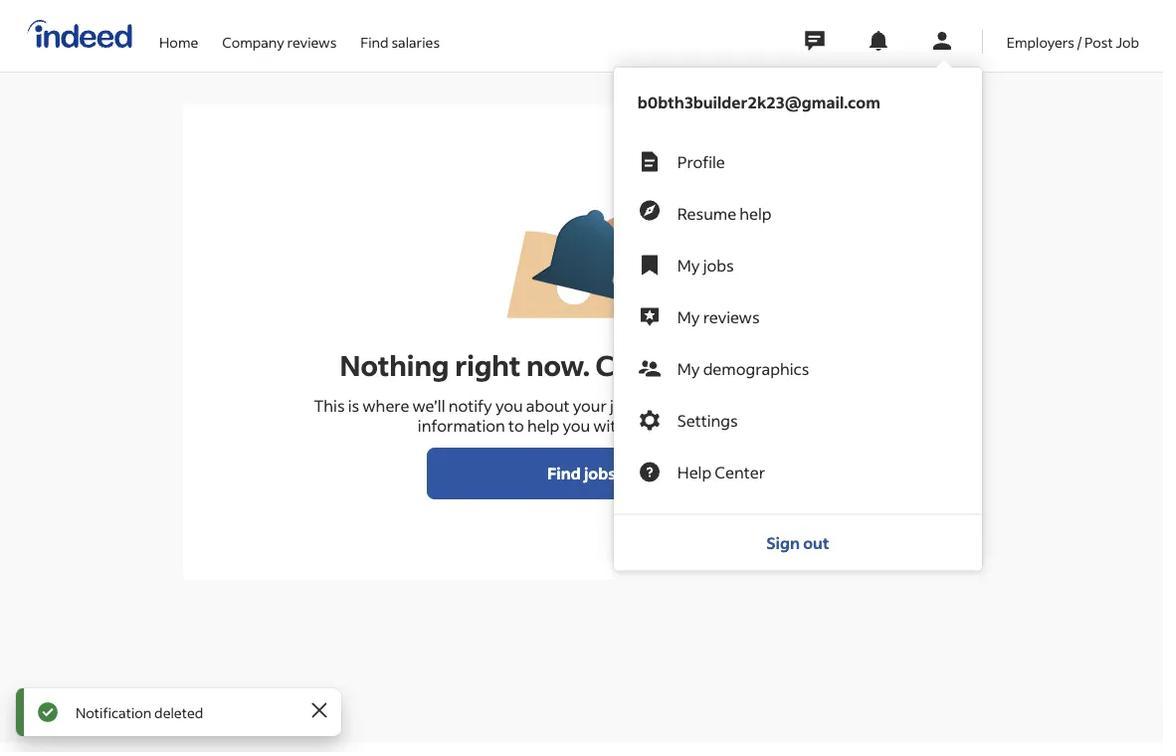 Task type: locate. For each thing, give the bounding box(es) containing it.
you left with
[[563, 416, 590, 436]]

back
[[684, 347, 748, 383]]

1 horizontal spatial jobs
[[703, 255, 734, 275]]

my up applications
[[678, 358, 700, 379]]

company reviews link
[[222, 0, 337, 68]]

deleted
[[154, 704, 203, 722]]

0 vertical spatial reviews
[[287, 33, 337, 51]]

demographics
[[703, 358, 810, 379]]

center
[[715, 462, 766, 482]]

reviews for my reviews
[[703, 307, 760, 327]]

my reviews link
[[614, 291, 982, 343]]

information
[[418, 416, 506, 436]]

1 horizontal spatial reviews
[[703, 307, 760, 327]]

find down this is where we'll notify you about your job applications and other useful information to help you with your job search.
[[548, 463, 581, 484]]

messages unread count 0 image
[[802, 21, 828, 61]]

0 vertical spatial find
[[361, 33, 389, 51]]

help center
[[678, 462, 766, 482]]

your
[[573, 395, 607, 416], [630, 416, 663, 436]]

reviews right the company on the left
[[287, 33, 337, 51]]

check
[[596, 347, 679, 383]]

job down 'check'
[[610, 395, 633, 416]]

my for my demographics
[[678, 358, 700, 379]]

help right resume
[[740, 203, 772, 223]]

company reviews
[[222, 33, 337, 51]]

0 vertical spatial my
[[678, 255, 700, 275]]

you left about
[[496, 395, 523, 416]]

jobs down with
[[584, 463, 616, 484]]

employers
[[1007, 33, 1075, 51]]

is
[[348, 395, 360, 416]]

out
[[803, 533, 830, 553]]

jobs for my jobs
[[703, 255, 734, 275]]

later!
[[754, 347, 824, 383]]

job
[[610, 395, 633, 416], [667, 416, 690, 436]]

jobs up my reviews
[[703, 255, 734, 275]]

reviews for company reviews
[[287, 33, 337, 51]]

reviews
[[287, 33, 337, 51], [703, 307, 760, 327]]

post
[[1085, 33, 1114, 51]]

notification deleted group
[[16, 689, 341, 737]]

applications
[[637, 395, 726, 416]]

reviews inside "company reviews" 'link'
[[287, 33, 337, 51]]

0 horizontal spatial reviews
[[287, 33, 337, 51]]

find jobs
[[548, 463, 616, 484]]

company
[[222, 33, 285, 51]]

my down resume
[[678, 255, 700, 275]]

0 vertical spatial jobs
[[703, 255, 734, 275]]

1 vertical spatial help
[[528, 416, 560, 436]]

jobs
[[703, 255, 734, 275], [584, 463, 616, 484]]

settings link
[[614, 395, 982, 446]]

my
[[678, 255, 700, 275], [678, 307, 700, 327], [678, 358, 700, 379]]

your right with
[[630, 416, 663, 436]]

help right to
[[528, 416, 560, 436]]

salaries
[[392, 33, 440, 51]]

find left salaries
[[361, 33, 389, 51]]

and
[[729, 395, 757, 416]]

notify
[[449, 395, 492, 416]]

you
[[496, 395, 523, 416], [563, 416, 590, 436]]

0 horizontal spatial find
[[361, 33, 389, 51]]

reviews up back
[[703, 307, 760, 327]]

job left search.
[[667, 416, 690, 436]]

this
[[314, 395, 345, 416]]

1 vertical spatial find
[[548, 463, 581, 484]]

1 vertical spatial reviews
[[703, 307, 760, 327]]

0 horizontal spatial jobs
[[584, 463, 616, 484]]

help
[[740, 203, 772, 223], [528, 416, 560, 436]]

1 my from the top
[[678, 255, 700, 275]]

1 vertical spatial jobs
[[584, 463, 616, 484]]

2 vertical spatial my
[[678, 358, 700, 379]]

notification deleted
[[76, 704, 203, 722]]

now.
[[527, 347, 590, 383]]

1 horizontal spatial help
[[740, 203, 772, 223]]

1 horizontal spatial you
[[563, 416, 590, 436]]

resume help link
[[614, 188, 982, 239]]

with
[[594, 416, 626, 436]]

help
[[678, 462, 712, 482]]

your down nothing right now. check back later!
[[573, 395, 607, 416]]

2 my from the top
[[678, 307, 700, 327]]

3 my from the top
[[678, 358, 700, 379]]

1 horizontal spatial your
[[630, 416, 663, 436]]

home
[[159, 33, 198, 51]]

1 vertical spatial my
[[678, 307, 700, 327]]

reviews inside 'my reviews' link
[[703, 307, 760, 327]]

find
[[361, 33, 389, 51], [548, 463, 581, 484]]

where
[[363, 395, 410, 416]]

0 horizontal spatial help
[[528, 416, 560, 436]]

find for find jobs
[[548, 463, 581, 484]]

home link
[[159, 0, 198, 68]]

my down my jobs at right
[[678, 307, 700, 327]]

1 horizontal spatial find
[[548, 463, 581, 484]]



Task type: vqa. For each thing, say whether or not it's contained in the screenshot.
2.9 out of 5 stars. Link to 2,890 reviews company ratings (opens in a new tab) icon on the top
no



Task type: describe. For each thing, give the bounding box(es) containing it.
my for my jobs
[[678, 255, 700, 275]]

notifications unread count 0 image
[[867, 29, 891, 53]]

b0bth3builder2k23@gmail.com
[[638, 92, 881, 112]]

right
[[455, 347, 521, 383]]

0 horizontal spatial you
[[496, 395, 523, 416]]

we'll
[[413, 395, 445, 416]]

nothing right now. check back later! main content
[[0, 0, 1164, 742]]

dismiss image
[[308, 699, 332, 723]]

employers / post job
[[1007, 33, 1140, 51]]

useful
[[804, 395, 850, 416]]

my jobs
[[678, 255, 734, 275]]

notification
[[76, 704, 152, 722]]

0 horizontal spatial job
[[610, 395, 633, 416]]

sign out link
[[614, 515, 982, 571]]

profile
[[678, 151, 726, 172]]

account image
[[931, 29, 954, 53]]

settings
[[678, 410, 738, 431]]

my reviews
[[678, 307, 760, 327]]

other
[[760, 395, 801, 416]]

0 vertical spatial help
[[740, 203, 772, 223]]

to
[[509, 416, 524, 436]]

help inside this is where we'll notify you about your job applications and other useful information to help you with your job search.
[[528, 416, 560, 436]]

help center link
[[614, 446, 982, 498]]

sign out
[[767, 533, 830, 553]]

my for my reviews
[[678, 307, 700, 327]]

jobs for find jobs
[[584, 463, 616, 484]]

0 horizontal spatial your
[[573, 395, 607, 416]]

about
[[526, 395, 570, 416]]

nothing right now. check back later!
[[340, 347, 824, 383]]

find for find salaries
[[361, 33, 389, 51]]

employers / post job link
[[1007, 0, 1140, 68]]

nothing
[[340, 347, 450, 383]]

resume help
[[678, 203, 772, 223]]

profile link
[[614, 136, 982, 188]]

my jobs link
[[614, 239, 982, 291]]

/
[[1078, 33, 1082, 51]]

find salaries
[[361, 33, 440, 51]]

find salaries link
[[361, 0, 440, 68]]

find jobs link
[[427, 448, 737, 500]]

search.
[[693, 416, 746, 436]]

1 horizontal spatial job
[[667, 416, 690, 436]]

my demographics link
[[614, 343, 982, 395]]

sign
[[767, 533, 800, 553]]

my demographics
[[678, 358, 810, 379]]

this is where we'll notify you about your job applications and other useful information to help you with your job search.
[[314, 395, 850, 436]]

job
[[1116, 33, 1140, 51]]

resume
[[678, 203, 737, 223]]



